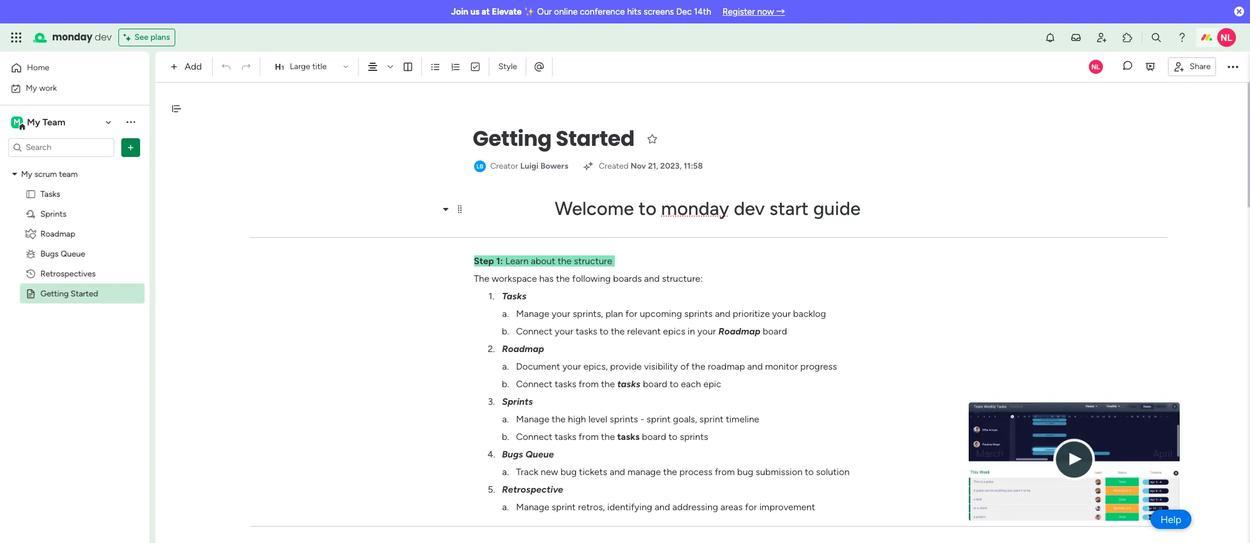 Task type: locate. For each thing, give the bounding box(es) containing it.
0 vertical spatial sprints
[[40, 209, 67, 219]]

prioritize
[[733, 308, 770, 320]]

my right caret down image
[[21, 169, 32, 179]]

1 vertical spatial started
[[71, 289, 98, 299]]

to down goals,
[[669, 432, 678, 443]]

v2 ellipsis image
[[1229, 59, 1239, 74]]

connect
[[516, 326, 553, 337], [516, 379, 553, 390], [516, 432, 553, 443]]

document your epics, provide visibility of the roadmap and monitor progress
[[516, 361, 838, 372]]

board down visibility
[[643, 379, 668, 390]]

0 horizontal spatial roadmap
[[40, 229, 75, 239]]

0 vertical spatial getting
[[473, 124, 552, 154]]

list box containing my scrum team
[[0, 162, 150, 462]]

1 vertical spatial sprints
[[502, 396, 533, 408]]

sprint right goals,
[[700, 414, 724, 425]]

4 a . from the top
[[502, 467, 509, 478]]

about
[[531, 256, 556, 267]]

add
[[185, 61, 202, 72]]

b for connect your tasks to the relevant epics in your roadmap board
[[502, 326, 508, 337]]

my for my work
[[26, 83, 37, 93]]

0 horizontal spatial bugs
[[40, 249, 59, 259]]

mention image
[[534, 61, 546, 72]]

queue up retrospectives
[[61, 249, 85, 259]]

0 horizontal spatial getting
[[40, 289, 69, 299]]

sprints right 3 . at the bottom left of page
[[502, 396, 533, 408]]

3 a . from the top
[[502, 414, 509, 425]]

0 vertical spatial roadmap
[[40, 229, 75, 239]]

roadmap up retrospectives
[[40, 229, 75, 239]]

my inside my work button
[[26, 83, 37, 93]]

0 vertical spatial dev
[[95, 30, 112, 44]]

manage down retrospective
[[516, 502, 550, 513]]

roadmap up document
[[502, 344, 545, 355]]

bugs queue up retrospectives
[[40, 249, 85, 259]]

a . for manage your sprints, plan for upcoming sprints and prioritize your backlog
[[502, 308, 509, 320]]

sprints
[[40, 209, 67, 219], [502, 396, 533, 408]]

for
[[626, 308, 638, 320], [745, 502, 758, 513]]

0 vertical spatial bugs
[[40, 249, 59, 259]]

plans
[[151, 32, 170, 42]]

5 a from the top
[[502, 502, 507, 513]]

my scrum team
[[21, 169, 78, 179]]

1 bug from the left
[[561, 467, 577, 478]]

0 horizontal spatial for
[[626, 308, 638, 320]]

0 vertical spatial b
[[502, 326, 508, 337]]

4 .
[[488, 449, 496, 460]]

sprints left "-"
[[610, 414, 639, 425]]

bowers
[[541, 161, 569, 171]]

the
[[474, 273, 490, 284]]

0 vertical spatial monday
[[52, 30, 92, 44]]

5 a . from the top
[[502, 502, 509, 513]]

from
[[579, 379, 599, 390], [579, 432, 599, 443], [715, 467, 735, 478]]

retros,
[[578, 502, 605, 513]]

4
[[488, 449, 494, 460]]

2 manage from the top
[[516, 414, 550, 425]]

1 vertical spatial from
[[579, 432, 599, 443]]

1 vertical spatial roadmap
[[719, 326, 761, 337]]

roadmap down the prioritize
[[719, 326, 761, 337]]

0 vertical spatial manage
[[516, 308, 550, 320]]

option
[[0, 164, 150, 166]]

menu image
[[456, 205, 464, 214]]

start
[[770, 198, 809, 220]]

and left the prioritize
[[715, 308, 731, 320]]

from right process
[[715, 467, 735, 478]]

roadmap inside list box
[[40, 229, 75, 239]]

0 vertical spatial board
[[763, 326, 788, 337]]

board down "-"
[[642, 432, 667, 443]]

welcome
[[555, 198, 634, 220]]

1 a . from the top
[[502, 308, 509, 320]]

1 vertical spatial b .
[[502, 379, 510, 390]]

bugs up retrospectives
[[40, 249, 59, 259]]

4 a from the top
[[502, 467, 507, 478]]

2 vertical spatial b
[[502, 432, 508, 443]]

tasks down provide
[[618, 379, 641, 390]]

queue up new
[[526, 449, 554, 460]]

1 vertical spatial getting
[[40, 289, 69, 299]]

3 a from the top
[[502, 414, 507, 425]]

style
[[499, 62, 518, 72]]

bugs queue
[[40, 249, 85, 259], [502, 449, 554, 460]]

manage down the has
[[516, 308, 550, 320]]

share button
[[1169, 57, 1217, 76]]

b . for connect tasks from the tasks board to sprints
[[502, 432, 510, 443]]

a for manage the high level sprints - sprint goals, sprint timeline
[[502, 414, 507, 425]]

to left each
[[670, 379, 679, 390]]

0 horizontal spatial sprint
[[552, 502, 576, 513]]

a .
[[502, 308, 509, 320], [502, 361, 509, 372], [502, 414, 509, 425], [502, 467, 509, 478], [502, 502, 509, 513]]

getting
[[473, 124, 552, 154], [40, 289, 69, 299]]

layout image
[[403, 62, 414, 72]]

your down sprints,
[[555, 326, 574, 337]]

your left sprints,
[[552, 308, 571, 320]]

1 horizontal spatial tasks
[[502, 291, 527, 302]]

tasks right public board icon
[[40, 189, 60, 199]]

1
[[489, 291, 493, 302]]

workspace image
[[11, 116, 23, 129]]

0 vertical spatial b .
[[502, 326, 510, 337]]

1 connect from the top
[[516, 326, 553, 337]]

2 vertical spatial roadmap
[[502, 344, 545, 355]]

my
[[26, 83, 37, 93], [27, 116, 40, 128], [21, 169, 32, 179]]

connect down document
[[516, 379, 553, 390]]

the right the has
[[556, 273, 570, 284]]

1 vertical spatial dev
[[734, 198, 765, 220]]

b for connect tasks from the tasks board to each epic
[[502, 379, 508, 390]]

0 horizontal spatial dev
[[95, 30, 112, 44]]

connect tasks from the tasks board to sprints
[[516, 432, 709, 443]]

1 horizontal spatial getting
[[473, 124, 552, 154]]

my right workspace 'icon'
[[27, 116, 40, 128]]

started inside field
[[556, 124, 635, 154]]

retrospectives
[[40, 269, 96, 279]]

connect up 'track'
[[516, 432, 553, 443]]

my inside workspace selection element
[[27, 116, 40, 128]]

track new bug tickets and manage the process from bug submission to solution
[[516, 467, 850, 478]]

register
[[723, 6, 756, 17]]

. for bugs queue
[[494, 449, 496, 460]]

3 manage from the top
[[516, 502, 550, 513]]

dev left see
[[95, 30, 112, 44]]

started inside list box
[[71, 289, 98, 299]]

home
[[27, 63, 49, 73]]

sprint
[[647, 414, 671, 425], [700, 414, 724, 425], [552, 502, 576, 513]]

creator luigi bowers
[[491, 161, 569, 171]]

started down retrospectives
[[71, 289, 98, 299]]

bugs right 4 .
[[502, 449, 524, 460]]

1 horizontal spatial started
[[556, 124, 635, 154]]

join us at elevate ✨ our online conference hits screens dec 14th
[[451, 6, 712, 17]]

for right the areas
[[745, 502, 758, 513]]

1 vertical spatial getting started
[[40, 289, 98, 299]]

my inside list box
[[21, 169, 32, 179]]

numbered list image
[[451, 62, 461, 72]]

0 vertical spatial connect
[[516, 326, 553, 337]]

manage the high level sprints - sprint goals, sprint timeline
[[516, 414, 760, 425]]

1 vertical spatial queue
[[526, 449, 554, 460]]

from down level
[[579, 432, 599, 443]]

. for manage the high level sprints - sprint goals, sprint timeline
[[507, 414, 509, 425]]

options image
[[125, 142, 137, 153]]

2 vertical spatial b .
[[502, 432, 510, 443]]

creator
[[491, 161, 519, 171]]

2 connect from the top
[[516, 379, 553, 390]]

bulleted list image
[[431, 62, 441, 72]]

connect up document
[[516, 326, 553, 337]]

monday down 11:58
[[662, 198, 730, 220]]

list box
[[0, 162, 150, 462]]

0 vertical spatial getting started
[[473, 124, 635, 154]]

2 a . from the top
[[502, 361, 509, 372]]

1 vertical spatial manage
[[516, 414, 550, 425]]

3 b . from the top
[[502, 432, 510, 443]]

of
[[681, 361, 690, 372]]

0 vertical spatial my
[[26, 83, 37, 93]]

3 connect from the top
[[516, 432, 553, 443]]

0 horizontal spatial bug
[[561, 467, 577, 478]]

sprints
[[685, 308, 713, 320], [610, 414, 639, 425], [680, 432, 709, 443]]

0 vertical spatial started
[[556, 124, 635, 154]]

structure:
[[662, 273, 703, 284]]

2 bug from the left
[[738, 467, 754, 478]]

from down epics,
[[579, 379, 599, 390]]

scrum
[[34, 169, 57, 179]]

connect tasks from the tasks board to each epic
[[516, 379, 722, 390]]

inbox image
[[1071, 32, 1083, 43]]

getting started down retrospectives
[[40, 289, 98, 299]]

sprints down my scrum team
[[40, 209, 67, 219]]

home button
[[7, 59, 126, 77]]

1 horizontal spatial getting started
[[473, 124, 635, 154]]

getting started
[[473, 124, 635, 154], [40, 289, 98, 299]]

tasks
[[40, 189, 60, 199], [502, 291, 527, 302]]

and
[[645, 273, 660, 284], [715, 308, 731, 320], [748, 361, 763, 372], [610, 467, 626, 478], [655, 502, 671, 513]]

my for my scrum team
[[21, 169, 32, 179]]

retrospective
[[502, 484, 564, 496]]

1:
[[497, 256, 503, 267]]

bugs
[[40, 249, 59, 259], [502, 449, 524, 460]]

. for track new bug tickets and manage the process from bug submission to solution
[[507, 467, 509, 478]]

dev left start
[[734, 198, 765, 220]]

getting up creator
[[473, 124, 552, 154]]

1 horizontal spatial bug
[[738, 467, 754, 478]]

invite members image
[[1097, 32, 1108, 43]]

help image
[[1177, 32, 1189, 43]]

tasks down workspace
[[502, 291, 527, 302]]

sprint right "-"
[[647, 414, 671, 425]]

1 horizontal spatial for
[[745, 502, 758, 513]]

2 vertical spatial connect
[[516, 432, 553, 443]]

bug right new
[[561, 467, 577, 478]]

2 vertical spatial my
[[21, 169, 32, 179]]

Getting Started field
[[470, 124, 638, 154]]

a . for manage sprint retros, identifying and addressing areas for improvement
[[502, 502, 509, 513]]

. for retrospective
[[493, 484, 495, 496]]

2 vertical spatial board
[[642, 432, 667, 443]]

relevant
[[628, 326, 661, 337]]

0 horizontal spatial sprints
[[40, 209, 67, 219]]

bug
[[561, 467, 577, 478], [738, 467, 754, 478]]

0 horizontal spatial queue
[[61, 249, 85, 259]]

the right 'about' on the top left
[[558, 256, 572, 267]]

tasks down high
[[555, 432, 577, 443]]

tasks
[[576, 326, 598, 337], [555, 379, 577, 390], [618, 379, 641, 390], [555, 432, 577, 443], [618, 432, 640, 443]]

1 vertical spatial connect
[[516, 379, 553, 390]]

1 vertical spatial my
[[27, 116, 40, 128]]

1 a from the top
[[502, 308, 507, 320]]

a
[[502, 308, 507, 320], [502, 361, 507, 372], [502, 414, 507, 425], [502, 467, 507, 478], [502, 502, 507, 513]]

roadmap
[[40, 229, 75, 239], [719, 326, 761, 337], [502, 344, 545, 355]]

1 b . from the top
[[502, 326, 510, 337]]

0 horizontal spatial tasks
[[40, 189, 60, 199]]

3 b from the top
[[502, 432, 508, 443]]

backlog
[[794, 308, 827, 320]]

the
[[558, 256, 572, 267], [556, 273, 570, 284], [611, 326, 625, 337], [692, 361, 706, 372], [601, 379, 615, 390], [552, 414, 566, 425], [601, 432, 615, 443], [664, 467, 678, 478]]

2 b from the top
[[502, 379, 508, 390]]

1 manage from the top
[[516, 308, 550, 320]]

1 horizontal spatial dev
[[734, 198, 765, 220]]

1 horizontal spatial bugs queue
[[502, 449, 554, 460]]

0 horizontal spatial started
[[71, 289, 98, 299]]

5 .
[[488, 484, 495, 496]]

2 a from the top
[[502, 361, 507, 372]]

11:58
[[684, 161, 703, 171]]

0 vertical spatial queue
[[61, 249, 85, 259]]

the workspace has the following boards and structure:
[[474, 273, 703, 284]]

the left high
[[552, 414, 566, 425]]

at
[[482, 6, 490, 17]]

a . for track new bug tickets and manage the process from bug submission to solution
[[502, 467, 509, 478]]

provide
[[610, 361, 642, 372]]

tasks down document
[[555, 379, 577, 390]]

monday up home button
[[52, 30, 92, 44]]

1 vertical spatial monday
[[662, 198, 730, 220]]

sprints up in
[[685, 308, 713, 320]]

manage left high
[[516, 414, 550, 425]]

for right plan
[[626, 308, 638, 320]]

.
[[493, 291, 495, 302], [507, 308, 509, 320], [508, 326, 510, 337], [493, 344, 495, 355], [507, 361, 509, 372], [508, 379, 510, 390], [493, 396, 495, 408], [507, 414, 509, 425], [508, 432, 510, 443], [494, 449, 496, 460], [507, 467, 509, 478], [493, 484, 495, 496], [507, 502, 509, 513]]

1 vertical spatial b
[[502, 379, 508, 390]]

0 vertical spatial tasks
[[40, 189, 60, 199]]

your for connect your tasks to the relevant epics in your roadmap board
[[555, 326, 574, 337]]

my left work
[[26, 83, 37, 93]]

1 horizontal spatial bugs
[[502, 449, 524, 460]]

getting started up bowers
[[473, 124, 635, 154]]

sprints down goals,
[[680, 432, 709, 443]]

2 b . from the top
[[502, 379, 510, 390]]

the left process
[[664, 467, 678, 478]]

epics,
[[584, 361, 608, 372]]

0 vertical spatial sprints
[[685, 308, 713, 320]]

help button
[[1151, 510, 1192, 530]]

welcome to monday dev start guide
[[555, 198, 861, 220]]

1 vertical spatial board
[[643, 379, 668, 390]]

bug left the submission
[[738, 467, 754, 478]]

2 vertical spatial manage
[[516, 502, 550, 513]]

sprint left the retros,
[[552, 502, 576, 513]]

our
[[538, 6, 552, 17]]

to down created nov 21, 2023, 11:58
[[639, 198, 657, 220]]

your for document your epics, provide visibility of the roadmap and monitor progress
[[563, 361, 581, 372]]

board down the prioritize
[[763, 326, 788, 337]]

0 vertical spatial bugs queue
[[40, 249, 85, 259]]

bugs queue up 'track'
[[502, 449, 554, 460]]

board
[[763, 326, 788, 337], [643, 379, 668, 390], [642, 432, 667, 443]]

b . for connect your tasks to the relevant epics in your roadmap board
[[502, 326, 510, 337]]

1 horizontal spatial monday
[[662, 198, 730, 220]]

2 .
[[488, 344, 495, 355]]

connect your tasks to the relevant epics in your roadmap board
[[516, 326, 788, 337]]

a . for document your epics, provide visibility of the roadmap and monitor progress
[[502, 361, 509, 372]]

checklist image
[[471, 62, 481, 72]]

manage for manage sprint retros, identifying and addressing areas for improvement
[[516, 502, 550, 513]]

getting right public board image
[[40, 289, 69, 299]]

0 vertical spatial from
[[579, 379, 599, 390]]

caret down image
[[12, 170, 17, 178]]

1 b from the top
[[502, 326, 508, 337]]

boards
[[613, 273, 642, 284]]

monitor
[[766, 361, 799, 372]]

0 horizontal spatial getting started
[[40, 289, 98, 299]]

see plans
[[135, 32, 170, 42]]

a for track new bug tickets and manage the process from bug submission to solution
[[502, 467, 507, 478]]

each
[[681, 379, 702, 390]]

structure
[[574, 256, 613, 267]]

a for manage sprint retros, identifying and addressing areas for improvement
[[502, 502, 507, 513]]

started up created
[[556, 124, 635, 154]]

getting inside getting started field
[[473, 124, 552, 154]]

your left epics,
[[563, 361, 581, 372]]

step
[[474, 256, 494, 267]]

connect for connect your tasks to the relevant epics in your roadmap board
[[516, 326, 553, 337]]

manage for manage your sprints, plan for upcoming sprints and prioritize your backlog
[[516, 308, 550, 320]]



Task type: vqa. For each thing, say whether or not it's contained in the screenshot.


Task type: describe. For each thing, give the bounding box(es) containing it.
1 .
[[489, 291, 495, 302]]

0 vertical spatial for
[[626, 308, 638, 320]]

large
[[290, 62, 311, 72]]

learn
[[506, 256, 529, 267]]

sprints,
[[573, 308, 604, 320]]

0 horizontal spatial bugs queue
[[40, 249, 85, 259]]

workspace options image
[[125, 116, 137, 128]]

a . for manage the high level sprints - sprint goals, sprint timeline
[[502, 414, 509, 425]]

apps image
[[1123, 32, 1134, 43]]

a for manage your sprints, plan for upcoming sprints and prioritize your backlog
[[502, 308, 507, 320]]

notifications image
[[1045, 32, 1057, 43]]

identifying
[[608, 502, 653, 513]]

title
[[313, 62, 327, 72]]

to down plan
[[600, 326, 609, 337]]

getting started inside field
[[473, 124, 635, 154]]

b . for connect tasks from the tasks board to each epic
[[502, 379, 510, 390]]

timeline
[[726, 414, 760, 425]]

from for board to each epic
[[579, 379, 599, 390]]

workspace
[[492, 273, 537, 284]]

tasks down sprints,
[[576, 326, 598, 337]]

connect for connect tasks from the tasks board to each epic
[[516, 379, 553, 390]]

the down epics,
[[601, 379, 615, 390]]

. for manage your sprints, plan for upcoming sprints and prioritize your backlog
[[507, 308, 509, 320]]

1 vertical spatial bugs
[[502, 449, 524, 460]]

bugs inside list box
[[40, 249, 59, 259]]

select product image
[[11, 32, 22, 43]]

plan
[[606, 308, 624, 320]]

. for sprints
[[493, 396, 495, 408]]

2023,
[[661, 161, 682, 171]]

see
[[135, 32, 149, 42]]

board for board to sprints
[[642, 432, 667, 443]]

my team
[[27, 116, 65, 128]]

the right of
[[692, 361, 706, 372]]

track
[[516, 467, 539, 478]]

and left "monitor"
[[748, 361, 763, 372]]

Search in workspace field
[[25, 141, 98, 154]]

add button
[[166, 57, 209, 76]]

the down level
[[601, 432, 615, 443]]

✨
[[524, 6, 535, 17]]

2 horizontal spatial roadmap
[[719, 326, 761, 337]]

workspace selection element
[[11, 115, 67, 130]]

improvement
[[760, 502, 816, 513]]

monday dev
[[52, 30, 112, 44]]

and right boards
[[645, 273, 660, 284]]

share
[[1191, 61, 1212, 71]]

. for manage sprint retros, identifying and addressing areas for improvement
[[507, 502, 509, 513]]

a for document your epics, provide visibility of the roadmap and monitor progress
[[502, 361, 507, 372]]

1 vertical spatial bugs queue
[[502, 449, 554, 460]]

join
[[451, 6, 469, 17]]

b for connect tasks from the tasks board to sprints
[[502, 432, 508, 443]]

my work
[[26, 83, 57, 93]]

hits
[[627, 6, 642, 17]]

upcoming
[[640, 308, 682, 320]]

register now →
[[723, 6, 786, 17]]

conference
[[580, 6, 625, 17]]

from for board to sprints
[[579, 432, 599, 443]]

. for document your epics, provide visibility of the roadmap and monitor progress
[[507, 361, 509, 372]]

team
[[59, 169, 78, 179]]

manage for manage the high level sprints - sprint goals, sprint timeline
[[516, 414, 550, 425]]

now
[[758, 6, 775, 17]]

to left solution
[[805, 467, 814, 478]]

1 horizontal spatial roadmap
[[502, 344, 545, 355]]

online
[[554, 6, 578, 17]]

search everything image
[[1151, 32, 1163, 43]]

and right identifying
[[655, 502, 671, 513]]

progress
[[801, 361, 838, 372]]

nov
[[631, 161, 646, 171]]

visibility
[[645, 361, 679, 372]]

my for my team
[[27, 116, 40, 128]]

public board image
[[25, 288, 36, 299]]

tickets
[[579, 467, 608, 478]]

epics
[[664, 326, 686, 337]]

us
[[471, 6, 480, 17]]

elevate
[[492, 6, 522, 17]]

style button
[[493, 57, 523, 77]]

m
[[14, 117, 20, 127]]

dapulse x slim image
[[1163, 411, 1171, 422]]

noah lott image
[[1218, 28, 1237, 47]]

getting inside list box
[[40, 289, 69, 299]]

2 vertical spatial from
[[715, 467, 735, 478]]

add to favorites image
[[647, 133, 658, 145]]

and right 'tickets'
[[610, 467, 626, 478]]

dec
[[677, 6, 692, 17]]

board activity image
[[1090, 60, 1104, 74]]

luigi
[[521, 161, 539, 171]]

1 horizontal spatial queue
[[526, 449, 554, 460]]

guide
[[814, 198, 861, 220]]

14th
[[694, 6, 712, 17]]

team
[[42, 116, 65, 128]]

1 horizontal spatial sprints
[[502, 396, 533, 408]]

3 .
[[488, 396, 495, 408]]

queue inside list box
[[61, 249, 85, 259]]

. for roadmap
[[493, 344, 495, 355]]

goals,
[[673, 414, 698, 425]]

1 vertical spatial sprints
[[610, 414, 639, 425]]

5
[[488, 484, 493, 496]]

connect for connect tasks from the tasks board to sprints
[[516, 432, 553, 443]]

-
[[641, 414, 645, 425]]

2 vertical spatial sprints
[[680, 432, 709, 443]]

board for board to each epic
[[643, 379, 668, 390]]

1 vertical spatial for
[[745, 502, 758, 513]]

manage your sprints, plan for upcoming sprints and prioritize your backlog
[[516, 308, 827, 320]]

new
[[541, 467, 559, 478]]

help
[[1161, 514, 1182, 526]]

process
[[680, 467, 713, 478]]

2
[[488, 344, 493, 355]]

roadmap
[[708, 361, 745, 372]]

in
[[688, 326, 696, 337]]

my work button
[[7, 79, 126, 98]]

0 horizontal spatial monday
[[52, 30, 92, 44]]

step 1: learn about the structure
[[474, 256, 615, 267]]

see plans button
[[119, 29, 175, 46]]

tasks down manage the high level sprints - sprint goals, sprint timeline
[[618, 432, 640, 443]]

created nov 21, 2023, 11:58
[[599, 161, 703, 171]]

document
[[516, 361, 560, 372]]

work
[[39, 83, 57, 93]]

your left backlog at the bottom right of the page
[[773, 308, 791, 320]]

21,
[[648, 161, 659, 171]]

your right in
[[698, 326, 717, 337]]

the down plan
[[611, 326, 625, 337]]

following
[[573, 273, 611, 284]]

. for tasks
[[493, 291, 495, 302]]

manage
[[628, 467, 661, 478]]

tasks inside list box
[[40, 189, 60, 199]]

areas
[[721, 502, 743, 513]]

1 vertical spatial tasks
[[502, 291, 527, 302]]

1 horizontal spatial sprint
[[647, 414, 671, 425]]

addressing
[[673, 502, 719, 513]]

2 horizontal spatial sprint
[[700, 414, 724, 425]]

epic
[[704, 379, 722, 390]]

public board image
[[25, 189, 36, 200]]

has
[[540, 273, 554, 284]]

screens
[[644, 6, 674, 17]]

high
[[568, 414, 586, 425]]

→
[[777, 6, 786, 17]]

sprints inside list box
[[40, 209, 67, 219]]

register now → link
[[723, 6, 786, 17]]

your for manage your sprints, plan for upcoming sprints and prioritize your backlog
[[552, 308, 571, 320]]



